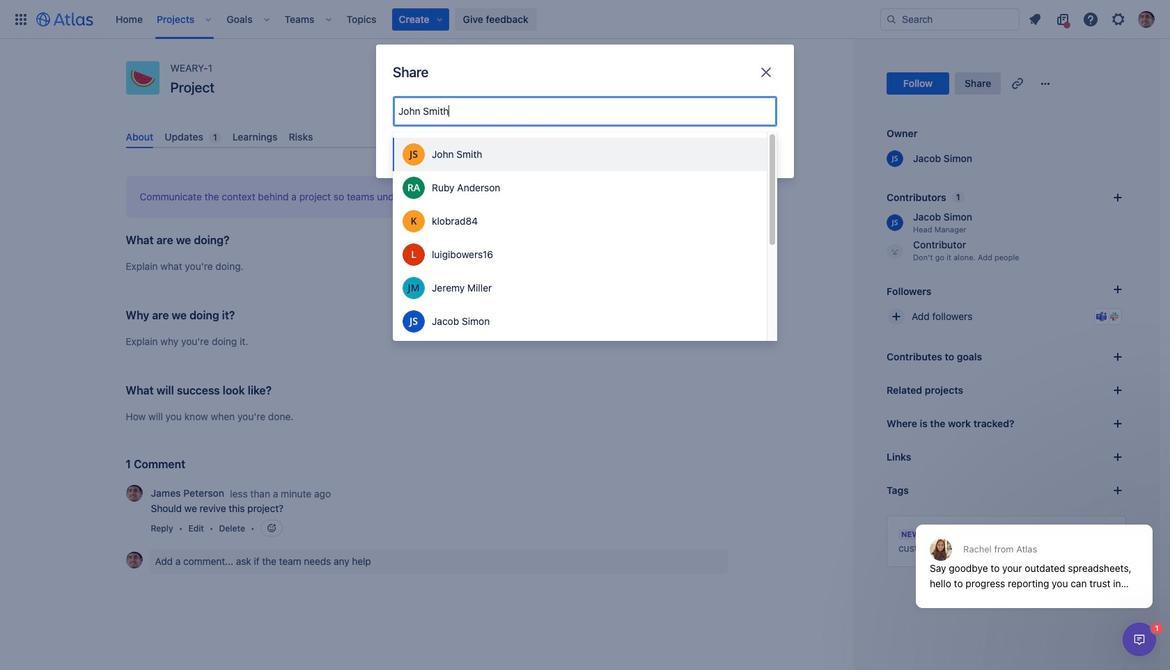 Task type: describe. For each thing, give the bounding box(es) containing it.
add follower image
[[888, 309, 905, 325]]

Search field
[[881, 8, 1020, 30]]

help image
[[1083, 11, 1099, 28]]

close modal image
[[758, 64, 775, 81]]

close banner image
[[1104, 528, 1115, 539]]

0 vertical spatial dialog
[[909, 491, 1160, 619]]



Task type: locate. For each thing, give the bounding box(es) containing it.
msteams logo showing  channels are connected to this project image
[[1097, 311, 1108, 323]]

None search field
[[881, 8, 1020, 30]]

slack logo showing nan channels are connected to this project image
[[1109, 311, 1120, 323]]

tab list
[[120, 125, 733, 149]]

None text field
[[399, 105, 452, 118]]

top element
[[8, 0, 881, 39]]

dialog
[[909, 491, 1160, 619], [1123, 624, 1157, 657]]

banner
[[0, 0, 1170, 39]]

1 vertical spatial dialog
[[1123, 624, 1157, 657]]

add a follower image
[[1110, 281, 1127, 298]]

search image
[[886, 14, 897, 25]]



Task type: vqa. For each thing, say whether or not it's contained in the screenshot.
Search teams field
no



